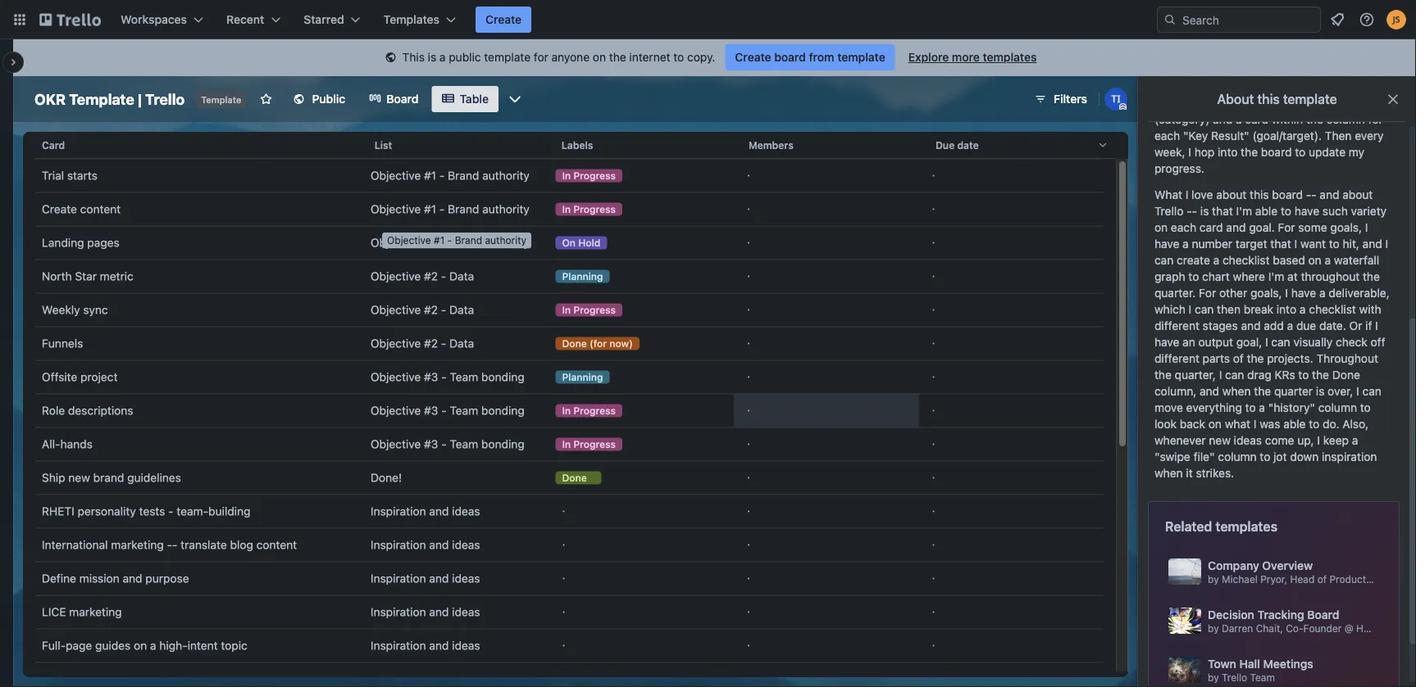 Task type: describe. For each thing, give the bounding box(es) containing it.
done for color: lime, title: "done" element
[[562, 473, 587, 484]]

1 vertical spatial each
[[1154, 129, 1180, 143]]

teammates.
[[1250, 64, 1312, 77]]

board down individual at the top right of the page
[[1154, 80, 1185, 93]]

color: lime, title: "done" element
[[555, 472, 601, 485]]

bonding for offsite project
[[481, 371, 525, 384]]

a up chart
[[1213, 254, 1219, 267]]

a up the (category)
[[1191, 96, 1197, 110]]

goal-
[[1255, 14, 1283, 28]]

have up the some
[[1294, 205, 1319, 218]]

0 horizontal spatial this
[[402, 50, 425, 64]]

in progress button for role descriptions
[[549, 395, 734, 428]]

within
[[1272, 113, 1303, 126]]

board inside decision tracking board by darren chait, co-founder @ hugo
[[1307, 609, 1339, 622]]

(okrs)
[[1196, 14, 1234, 28]]

darren
[[1222, 623, 1253, 635]]

i left want
[[1294, 237, 1297, 251]]

trello inspiration (inspiringtaco) image
[[1104, 88, 1127, 111]]

1 vertical spatial when
[[1154, 467, 1183, 480]]

can up the graph
[[1154, 254, 1174, 267]]

objective for project
[[371, 371, 421, 384]]

0 vertical spatial this
[[1257, 91, 1280, 107]]

an
[[1182, 336, 1195, 349]]

the up deliverable,
[[1363, 270, 1380, 284]]

@ for decision tracking board
[[1344, 623, 1353, 635]]

define
[[42, 572, 76, 586]]

for down the 'solution'
[[1242, 96, 1257, 110]]

a up result"
[[1236, 113, 1242, 126]]

ship
[[42, 471, 65, 485]]

related
[[1165, 519, 1212, 535]]

public
[[449, 50, 481, 64]]

trial starts link
[[42, 159, 357, 192]]

qualaroo survey on homepage link
[[42, 664, 357, 688]]

0 vertical spatial each
[[1260, 96, 1286, 110]]

column up then at right
[[1326, 113, 1365, 126]]

1 vertical spatial progress
[[1175, 64, 1222, 77]]

i down parts
[[1219, 369, 1222, 382]]

buffer,
[[1336, 14, 1371, 28]]

this inside what i love about this board -- and about trello -- is that i'm able to have such variety on each card and goal. for some goals, i have a number target that i want to hit, and i can create a checklist based on a waterfall graph to chart where i'm at throughout the quarter. for other goals, i have a deliverable, which i can then break into a checklist with different stages and add a due date. or if i have an output goal, i can visually check off different parts of the projects. throughout the quarter, i can drag krs to the done column, and when the quarter is over, i can move everything to a "history" column to look back on what i was able to do. also, whenever new ideas come up, i keep a "swipe file" column to jot down inspiration when it strikes.
[[1250, 188, 1269, 202]]

sm image
[[383, 50, 399, 66]]

objective #3 - team bonding for role descriptions
[[371, 404, 525, 418]]

at inside what i love about this board -- and about trello -- is that i'm able to have such variety on each card and goal. for some goals, i have a number target that i want to hit, and i can create a checklist based on a waterfall graph to chart where i'm at throughout the quarter. for other goals, i have a deliverable, which i can then break into a checklist with different stages and add a due date. or if i have an output goal, i can visually check off different parts of the projects. throughout the quarter, i can drag krs to the done column, and when the quarter is over, i can move everything to a "history" column to look back on what i was able to do. also, whenever new ideas come up, i keep a "swipe file" column to jot down inspiration when it strikes.
[[1287, 270, 1298, 284]]

the up "column,"
[[1154, 369, 1172, 382]]

the up 'over,'
[[1312, 369, 1329, 382]]

- inside cell
[[439, 203, 445, 216]]

marketing for lice
[[69, 606, 122, 619]]

column down the 'solution'
[[1200, 96, 1239, 110]]

@ for company overview
[[1369, 574, 1378, 585]]

internet
[[629, 50, 670, 64]]

quarter,
[[1175, 369, 1216, 382]]

card button
[[35, 125, 368, 165]]

can down parts
[[1225, 369, 1244, 382]]

okr inside when we started using objectives and key results (okrs) for goal-setting at buffer, we were eager to have a way to track our individual progress on our goals and to share our progress with teammates. this trello board is my solution for okr planning. i create a column for each "objective" (category) and a card within the column for each "key result" (goal/target). then every week, i hop into the board to update my progress.
[[1282, 80, 1305, 93]]

founder
[[1303, 623, 1342, 635]]

color: purple, title: "on hold" element
[[555, 237, 607, 250]]

was
[[1260, 418, 1280, 431]]

search image
[[1163, 13, 1177, 26]]

0 horizontal spatial templates
[[983, 50, 1037, 64]]

guidelines
[[127, 471, 181, 485]]

some
[[1298, 221, 1327, 234]]

create board from template link
[[725, 44, 895, 71]]

i right if
[[1375, 319, 1378, 333]]

list
[[375, 139, 392, 151]]

i right goal,
[[1265, 336, 1268, 349]]

each inside what i love about this board -- and about trello -- is that i'm able to have such variety on each card and goal. for some goals, i have a number target that i want to hit, and i can create a checklist based on a waterfall graph to chart where i'm at throughout the quarter. for other goals, i have a deliverable, which i can then break into a checklist with different stages and add a due date. or if i have an output goal, i can visually check off different parts of the projects. throughout the quarter, i can drag krs to the done column, and when the quarter is over, i can move everything to a "history" column to look back on what i was able to do. also, whenever new ideas come up, i keep a "swipe file" column to jot down inspiration when it strikes.
[[1171, 221, 1196, 234]]

0 vertical spatial when
[[1222, 385, 1251, 398]]

ideas inside what i love about this board -- and about trello -- is that i'm able to have such variety on each card and goal. for some goals, i have a number target that i want to hit, and i can create a checklist based on a waterfall graph to chart where i'm at throughout the quarter. for other goals, i have a deliverable, which i can then break into a checklist with different stages and add a due date. or if i have an output goal, i can visually check off different parts of the projects. throughout the quarter, i can drag krs to the done column, and when the quarter is over, i can move everything to a "history" column to look back on what i was able to do. also, whenever new ideas come up, i keep a "swipe file" column to jot down inspiration when it strikes.
[[1234, 434, 1262, 448]]

weekly sync
[[42, 303, 108, 317]]

brand inside cell
[[448, 203, 479, 216]]

objective for sync
[[371, 303, 421, 317]]

inspiration and ideas for international marketing -- translate blog content
[[371, 539, 480, 552]]

card inside what i love about this board -- and about trello -- is that i'm able to have such variety on each card and goal. for some goals, i have a number target that i want to hit, and i can create a checklist based on a waterfall graph to chart where i'm at throughout the quarter. for other goals, i have a deliverable, which i can then break into a checklist with different stages and add a due date. or if i have an output goal, i can visually check off different parts of the projects. throughout the quarter, i can drag krs to the done column, and when the quarter is over, i can move everything to a "history" column to look back on what i was able to do. also, whenever new ideas come up, i keep a "swipe file" column to jot down inspiration when it strikes.
[[1199, 221, 1223, 234]]

2 different from the top
[[1154, 352, 1199, 366]]

to left share
[[1349, 47, 1359, 61]]

company
[[1208, 560, 1259, 573]]

okr inside text box
[[34, 90, 66, 108]]

then
[[1217, 303, 1241, 316]]

marketing for international
[[111, 539, 164, 552]]

on down "everything"
[[1208, 418, 1222, 431]]

planning for objective #2 - data
[[562, 271, 603, 282]]

1 horizontal spatial for
[[1278, 221, 1295, 234]]

target
[[1236, 237, 1267, 251]]

can right 'over,'
[[1362, 385, 1381, 398]]

krs
[[1275, 369, 1295, 382]]

it
[[1186, 467, 1193, 480]]

authority inside cell
[[482, 203, 529, 216]]

done (for now) button
[[549, 328, 734, 360]]

#3 for hands
[[424, 438, 438, 451]]

1 about from the left
[[1216, 188, 1247, 202]]

row containing full-page guides on a high-intent topic
[[35, 630, 1104, 663]]

goals
[[1294, 47, 1323, 61]]

have inside when we started using objectives and key results (okrs) for goal-setting at buffer, we were eager to have a way to track our individual progress on our goals and to share our progress with teammates. this trello board is my solution for okr planning. i create a column for each "objective" (category) and a card within the column for each "key result" (goal/target). then every week, i hop into the board to update my progress.
[[1230, 31, 1255, 44]]

row containing rheti personality tests - team-building
[[35, 495, 1104, 529]]

landing
[[42, 236, 84, 250]]

a up was
[[1259, 401, 1265, 415]]

on down what
[[1154, 221, 1168, 234]]

row containing role descriptions
[[35, 394, 1104, 428]]

i right which
[[1189, 303, 1192, 316]]

qualaroo survey on homepage
[[42, 673, 203, 687]]

to up the what
[[1245, 401, 1256, 415]]

ideas for rheti personality tests - team-building
[[452, 505, 480, 519]]

to left the jot
[[1260, 451, 1270, 464]]

which
[[1154, 303, 1185, 316]]

on inside when we started using objectives and key results (okrs) for goal-setting at buffer, we were eager to have a way to track our individual progress on our goals and to share our progress with teammates. this trello board is my solution for okr planning. i create a column for each "objective" (category) and a card within the column for each "key result" (goal/target). then every week, i hop into the board to update my progress.
[[1258, 47, 1271, 61]]

file"
[[1193, 451, 1215, 464]]

create for create board from template
[[735, 50, 771, 64]]

objective #1 - brand authority inside objective #1 - brand authority cell
[[371, 203, 529, 216]]

labels button
[[555, 125, 742, 165]]

1 vertical spatial we
[[1374, 14, 1389, 28]]

ideas for define mission and purpose
[[452, 572, 480, 586]]

is down "love"
[[1200, 205, 1209, 218]]

is left public
[[428, 50, 436, 64]]

topic
[[221, 640, 247, 653]]

color: sky, title: "planning" element for objective #2 - data
[[555, 270, 610, 283]]

#1 inside tooltip
[[434, 235, 445, 246]]

okr template | trello
[[34, 90, 185, 108]]

can down add
[[1271, 336, 1290, 349]]

0 vertical spatial our
[[1335, 31, 1352, 44]]

deliverable,
[[1329, 287, 1390, 300]]

a down throughout
[[1319, 287, 1325, 300]]

all-hands link
[[42, 428, 357, 461]]

1 horizontal spatial template
[[201, 95, 241, 105]]

every
[[1355, 129, 1384, 143]]

to left hit,
[[1329, 237, 1340, 251]]

goal,
[[1236, 336, 1262, 349]]

metric
[[100, 270, 133, 283]]

have up the graph
[[1154, 237, 1179, 251]]

inspiration and ideas for lice marketing
[[371, 606, 480, 619]]

done inside what i love about this board -- and about trello -- is that i'm able to have such variety on each card and goal. for some goals, i have a number target that i want to hit, and i can create a checklist based on a waterfall graph to chart where i'm at throughout the quarter. for other goals, i have a deliverable, which i can then break into a checklist with different stages and add a due date. or if i have an output goal, i can visually check off different parts of the projects. throughout the quarter, i can drag krs to the done column, and when the quarter is over, i can move everything to a "history" column to look back on what i was able to do. also, whenever new ideas come up, i keep a "swipe file" column to jot down inspiration when it strikes.
[[1332, 369, 1360, 382]]

by for town hall meetings
[[1208, 672, 1219, 684]]

row containing lice marketing
[[35, 596, 1104, 630]]

board link
[[359, 86, 428, 112]]

love
[[1191, 188, 1213, 202]]

objective inside tooltip
[[387, 235, 431, 246]]

offsite
[[42, 371, 77, 384]]

data for star
[[449, 270, 474, 283]]

progress for hands
[[573, 439, 616, 451]]

for left anyone
[[534, 50, 548, 64]]

then
[[1325, 129, 1352, 143]]

bonding for role descriptions
[[481, 404, 525, 418]]

on inside "link"
[[131, 673, 144, 687]]

a left public
[[439, 50, 446, 64]]

landing pages link
[[42, 227, 357, 260]]

progress.
[[1154, 162, 1204, 175]]

ship new brand guidelines
[[42, 471, 181, 485]]

objective for descriptions
[[371, 404, 421, 418]]

inspiration for lice marketing
[[371, 606, 426, 619]]

up,
[[1297, 434, 1314, 448]]

for down using
[[1237, 14, 1252, 28]]

lice marketing
[[42, 606, 122, 619]]

objective #2 - data for sync
[[371, 303, 474, 317]]

done button
[[549, 462, 734, 495]]

guides
[[95, 640, 131, 653]]

i down based
[[1285, 287, 1288, 300]]

row containing qualaroo survey on homepage
[[35, 663, 1104, 688]]

inspiration and ideas for qualaroo survey on homepage
[[371, 673, 480, 687]]

color: pink, title: "in progress" element for weekly sync
[[555, 304, 622, 317]]

define mission and purpose
[[42, 572, 189, 586]]

is inside when we started using objectives and key results (okrs) for goal-setting at buffer, we were eager to have a way to track our individual progress on our goals and to share our progress with teammates. this trello board is my solution for okr planning. i create a column for each "objective" (category) and a card within the column for each "key result" (goal/target). then every week, i hop into the board to update my progress.
[[1188, 80, 1197, 93]]

progress for sync
[[573, 305, 616, 316]]

row containing weekly sync
[[35, 294, 1104, 327]]

goal.
[[1249, 221, 1275, 234]]

team for all-hands
[[450, 438, 478, 451]]

ship new brand guidelines link
[[42, 462, 357, 495]]

labels
[[562, 139, 593, 151]]

or
[[1349, 319, 1362, 333]]

move
[[1154, 401, 1183, 415]]

north star metric link
[[42, 260, 357, 293]]

with inside what i love about this board -- and about trello -- is that i'm able to have such variety on each card and goal. for some goals, i have a number target that i want to hit, and i can create a checklist based on a waterfall graph to chart where i'm at throughout the quarter. for other goals, i have a deliverable, which i can then break into a checklist with different stages and add a due date. or if i have an output goal, i can visually check off different parts of the projects. throughout the quarter, i can drag krs to the done column, and when the quarter is over, i can move everything to a "history" column to look back on what i was able to do. also, whenever new ideas come up, i keep a "swipe file" column to jot down inspiration when it strikes.
[[1359, 303, 1381, 316]]

want
[[1300, 237, 1326, 251]]

starts
[[67, 169, 97, 182]]

color: orange, title: "done (for now)" element
[[555, 337, 639, 351]]

have left an
[[1154, 336, 1179, 349]]

to left copy.
[[673, 50, 684, 64]]

0 vertical spatial goals,
[[1330, 221, 1362, 234]]

in progress button for weekly sync
[[549, 294, 734, 327]]

to up also,
[[1360, 401, 1371, 415]]

i right hit,
[[1385, 237, 1388, 251]]

explore
[[908, 50, 949, 64]]

members
[[748, 139, 794, 151]]

trello inside the company overview by michael pryor, head of product @ trello
[[1381, 574, 1406, 585]]

members button
[[742, 125, 929, 165]]

0 vertical spatial that
[[1212, 205, 1233, 218]]

column,
[[1154, 385, 1196, 398]]

1 horizontal spatial templates
[[1215, 519, 1277, 535]]

template inside "link"
[[837, 50, 885, 64]]

0 horizontal spatial for
[[1199, 287, 1216, 300]]

objective #1 - brand authority cell
[[364, 193, 549, 226]]

hall
[[1239, 658, 1260, 672]]

using
[[1247, 0, 1276, 11]]

i left "love"
[[1185, 188, 1188, 202]]

page
[[66, 640, 92, 653]]

in progress for all-hands
[[562, 439, 616, 451]]

all-hands
[[42, 438, 93, 451]]

role descriptions link
[[42, 395, 357, 428]]

in progress button for create content
[[549, 193, 734, 226]]

by inside the company overview by michael pryor, head of product @ trello
[[1208, 574, 1219, 585]]

have down throughout
[[1291, 287, 1316, 300]]

row containing define mission and purpose
[[35, 562, 1104, 596]]

a left way
[[1258, 31, 1264, 44]]

#2 for star
[[424, 270, 438, 283]]

funnels link
[[42, 328, 357, 360]]

0 horizontal spatial checklist
[[1222, 254, 1270, 267]]

"swipe
[[1154, 451, 1190, 464]]

column up strikes.
[[1218, 451, 1257, 464]]

to down (goal/target).
[[1295, 146, 1305, 159]]

descriptions
[[68, 404, 133, 418]]

look
[[1154, 418, 1177, 431]]

star or unstar board image
[[259, 93, 273, 106]]

to right krs
[[1298, 369, 1309, 382]]

the down result"
[[1241, 146, 1258, 159]]

row containing all-hands
[[35, 428, 1104, 462]]

#3 for descriptions
[[424, 404, 438, 418]]

a down also,
[[1352, 434, 1358, 448]]

quarter
[[1274, 385, 1313, 398]]

come
[[1265, 434, 1294, 448]]

color: sky, title: "planning" element for objective #3 - team bonding
[[555, 371, 610, 384]]

hop
[[1194, 146, 1215, 159]]

the down drag
[[1254, 385, 1271, 398]]

graph
[[1154, 270, 1185, 284]]

the up drag
[[1247, 352, 1264, 366]]

to left do.
[[1309, 418, 1319, 431]]

is left 'over,'
[[1316, 385, 1325, 398]]

chait,
[[1256, 623, 1283, 635]]

waterfall
[[1334, 254, 1379, 267]]

high-
[[159, 640, 187, 653]]

0 horizontal spatial template
[[484, 50, 531, 64]]

the down "objective"
[[1306, 113, 1323, 126]]

objective #3 - team bonding for all-hands
[[371, 438, 525, 451]]

1 vertical spatial able
[[1283, 418, 1306, 431]]

trello inside text box
[[145, 90, 185, 108]]

a left due
[[1287, 319, 1293, 333]]

1 different from the top
[[1154, 319, 1199, 333]]

public button
[[282, 86, 355, 112]]

ideas for full-page guides on a high-intent topic
[[452, 640, 480, 653]]

0 vertical spatial content
[[80, 203, 121, 216]]

stages
[[1203, 319, 1238, 333]]

to left such
[[1281, 205, 1291, 218]]

create content link
[[42, 193, 357, 226]]

to down setting
[[1291, 31, 1302, 44]]

due date
[[935, 139, 979, 151]]

started
[[1206, 0, 1244, 11]]

can up stages in the top right of the page
[[1195, 303, 1214, 316]]

weekly sync link
[[42, 294, 357, 327]]

by for decision tracking board
[[1208, 623, 1219, 635]]

color: pink, title: "in progress" element for create content
[[555, 203, 622, 216]]

in for content
[[562, 204, 571, 215]]

what i love about this board -- and about trello -- is that i'm able to have such variety on each card and goal. for some goals, i have a number target that i want to hit, and i can create a checklist based on a waterfall graph to chart where i'm at throughout the quarter. for other goals, i have a deliverable, which i can then break into a checklist with different stages and add a due date. or if i have an output goal, i can visually check off different parts of the projects. throughout the quarter, i can drag krs to the done column, and when the quarter is over, i can move everything to a "history" column to look back on what i was able to do. also, whenever new ideas come up, i keep a "swipe file" column to jot down inspiration when it strikes.
[[1154, 188, 1390, 480]]

color: pink, title: "in progress" element for trial starts
[[555, 169, 622, 182]]



Task type: locate. For each thing, give the bounding box(es) containing it.
0 vertical spatial at
[[1322, 14, 1333, 28]]

full-page guides on a high-intent topic
[[42, 640, 247, 653]]

customize views image
[[507, 91, 523, 107]]

starred button
[[294, 7, 370, 33]]

5 row from the top
[[35, 260, 1104, 294]]

4 in progress button from the top
[[549, 395, 734, 428]]

off
[[1371, 336, 1385, 349]]

create for create content
[[42, 203, 77, 216]]

by inside decision tracking board by darren chait, co-founder @ hugo
[[1208, 623, 1219, 635]]

0 vertical spatial able
[[1255, 205, 1278, 218]]

for down teammates.
[[1264, 80, 1279, 93]]

1 inspiration and ideas from the top
[[371, 505, 480, 519]]

1 #3 from the top
[[424, 371, 438, 384]]

1 color: pink, title: "in progress" element from the top
[[555, 169, 622, 182]]

update
[[1309, 146, 1346, 159]]

1 vertical spatial marketing
[[69, 606, 122, 619]]

- inside tooltip
[[447, 235, 452, 246]]

16 row from the top
[[35, 630, 1104, 663]]

row containing international marketing -- translate blog content
[[35, 529, 1104, 562]]

4 in progress from the top
[[562, 405, 616, 417]]

okr down teammates.
[[1282, 80, 1305, 93]]

offsite project
[[42, 371, 118, 384]]

template up within at the right of page
[[1283, 91, 1337, 107]]

progress for starts
[[573, 170, 616, 182]]

color: pink, title: "in progress" element down the done (for now)
[[555, 405, 622, 418]]

2 objective #2 - data from the top
[[371, 303, 474, 317]]

2 vertical spatial our
[[1154, 64, 1172, 77]]

column
[[1200, 96, 1239, 110], [1326, 113, 1365, 126], [1318, 401, 1357, 415], [1218, 451, 1257, 464]]

1 vertical spatial color: sky, title: "planning" element
[[555, 371, 610, 384]]

2 objective #3 - team bonding from the top
[[371, 404, 525, 418]]

planning button for objective #2 - data
[[549, 260, 734, 293]]

1 planning button from the top
[[549, 260, 734, 293]]

from
[[809, 50, 834, 64]]

create
[[485, 13, 522, 26], [735, 50, 771, 64], [42, 203, 77, 216]]

5 inspiration and ideas from the top
[[371, 640, 480, 653]]

2 planning button from the top
[[549, 361, 734, 394]]

ideas for lice marketing
[[452, 606, 480, 619]]

color: sky, title: "planning" element down the done (for now)
[[555, 371, 610, 384]]

13 row from the top
[[35, 529, 1104, 562]]

my down "every"
[[1349, 146, 1364, 159]]

bonding for all-hands
[[481, 438, 525, 451]]

2 horizontal spatial our
[[1335, 31, 1352, 44]]

templates up company
[[1215, 519, 1277, 535]]

1 vertical spatial content
[[256, 539, 297, 552]]

1 horizontal spatial card
[[1245, 113, 1268, 126]]

planning button for objective #3 - team bonding
[[549, 361, 734, 394]]

my left about
[[1200, 80, 1216, 93]]

3 inspiration and ideas from the top
[[371, 572, 480, 586]]

5 in from the top
[[562, 439, 571, 451]]

done for done (for now)
[[562, 338, 587, 350]]

in for hands
[[562, 439, 571, 451]]

template left star or unstar board icon on the left top of page
[[201, 95, 241, 105]]

0 horizontal spatial when
[[1154, 467, 1183, 480]]

4 progress from the top
[[573, 405, 616, 417]]

0 horizontal spatial of
[[1233, 352, 1244, 366]]

board inside "link"
[[774, 50, 806, 64]]

in progress for weekly sync
[[562, 305, 616, 316]]

0 vertical spatial create
[[485, 13, 522, 26]]

1 vertical spatial data
[[449, 303, 474, 317]]

filters button
[[1029, 86, 1092, 112]]

color: pink, title: "in progress" element
[[555, 169, 622, 182], [555, 203, 622, 216], [555, 304, 622, 317], [555, 405, 622, 418], [555, 438, 622, 451]]

board left "from"
[[774, 50, 806, 64]]

color: sky, title: "planning" element
[[555, 270, 610, 283], [555, 371, 610, 384]]

our down individual at the top right of the page
[[1154, 64, 1172, 77]]

in for starts
[[562, 170, 571, 182]]

public
[[312, 92, 345, 106]]

role
[[42, 404, 65, 418]]

strikes.
[[1196, 467, 1234, 480]]

to left chart
[[1188, 270, 1199, 284]]

0 vertical spatial done
[[562, 338, 587, 350]]

have down goal-
[[1230, 31, 1255, 44]]

color: sky, title: "planning" element down color: purple, title: "on hold" element
[[555, 270, 610, 283]]

planning down the done (for now)
[[562, 372, 603, 383]]

create up landing
[[42, 203, 77, 216]]

color: pink, title: "in progress" element down "labels"
[[555, 169, 622, 182]]

1 in from the top
[[562, 170, 571, 182]]

0 vertical spatial templates
[[983, 50, 1037, 64]]

7 row from the top
[[35, 327, 1104, 361]]

5 inspiration from the top
[[371, 640, 426, 653]]

0 horizontal spatial create
[[42, 203, 77, 216]]

objective for hands
[[371, 438, 421, 451]]

in progress button for trial starts
[[549, 159, 734, 192]]

1 vertical spatial goals,
[[1250, 287, 1282, 300]]

(category)
[[1154, 113, 1210, 126]]

this inside when we started using objectives and key results (okrs) for goal-setting at buffer, we were eager to have a way to track our individual progress on our goals and to share our progress with teammates. this trello board is my solution for okr planning. i create a column for each "objective" (category) and a card within the column for each "key result" (goal/target). then every week, i hop into the board to update my progress.
[[1315, 64, 1338, 77]]

in for descriptions
[[562, 405, 571, 417]]

content up pages
[[80, 203, 121, 216]]

1 vertical spatial bonding
[[481, 404, 525, 418]]

0 vertical spatial marketing
[[111, 539, 164, 552]]

1 horizontal spatial when
[[1222, 385, 1251, 398]]

new inside what i love about this board -- and about trello -- is that i'm able to have such variety on each card and goal. for some goals, i have a number target that i want to hit, and i can create a checklist based on a waterfall graph to chart where i'm at throughout the quarter. for other goals, i have a deliverable, which i can then break into a checklist with different stages and add a due date. or if i have an output goal, i can visually check off different parts of the projects. throughout the quarter, i can drag krs to the done column, and when the quarter is over, i can move everything to a "history" column to look back on what i was able to do. also, whenever new ideas come up, i keep a "swipe file" column to jot down inspiration when it strikes.
[[1209, 434, 1231, 448]]

objective #1 - brand authority tooltip
[[382, 233, 531, 249]]

1 horizontal spatial that
[[1270, 237, 1291, 251]]

personality
[[78, 505, 136, 519]]

0 horizontal spatial card
[[1199, 221, 1223, 234]]

0 horizontal spatial with
[[1225, 64, 1247, 77]]

1 vertical spatial templates
[[1215, 519, 1277, 535]]

list button
[[368, 125, 555, 165]]

0 horizontal spatial my
[[1200, 80, 1216, 93]]

john smith (johnsmith38824343) image
[[1386, 10, 1406, 30]]

1 horizontal spatial our
[[1274, 47, 1291, 61]]

1 vertical spatial create
[[735, 50, 771, 64]]

3 objective #3 - team bonding from the top
[[371, 438, 525, 451]]

team for role descriptions
[[450, 404, 478, 418]]

1 by from the top
[[1208, 574, 1219, 585]]

inspiration and ideas for define mission and purpose
[[371, 572, 480, 586]]

north
[[42, 270, 72, 283]]

row containing trial starts
[[35, 159, 1104, 193]]

1 horizontal spatial okr
[[1282, 80, 1305, 93]]

2 horizontal spatial template
[[1283, 91, 1337, 107]]

into inside when we started using objectives and key results (okrs) for goal-setting at buffer, we were eager to have a way to track our individual progress on our goals and to share our progress with teammates. this trello board is my solution for okr planning. i create a column for each "objective" (category) and a card within the column for each "key result" (goal/target). then every week, i hop into the board to update my progress.
[[1218, 146, 1238, 159]]

over,
[[1328, 385, 1353, 398]]

3 by from the top
[[1208, 672, 1219, 684]]

row containing north star metric
[[35, 260, 1104, 294]]

our up teammates.
[[1274, 47, 1291, 61]]

progress for descriptions
[[573, 405, 616, 417]]

tracking
[[1257, 609, 1304, 622]]

authority inside tooltip
[[485, 235, 526, 246]]

2 by from the top
[[1208, 623, 1219, 635]]

inspiration and ideas for rheti personality tests - team-building
[[371, 505, 480, 519]]

with
[[1225, 64, 1247, 77], [1359, 303, 1381, 316]]

board inside what i love about this board -- and about trello -- is that i'm able to have such variety on each card and goal. for some goals, i have a number target that i want to hit, and i can create a checklist based on a waterfall graph to chart where i'm at throughout the quarter. for other goals, i have a deliverable, which i can then break into a checklist with different stages and add a due date. or if i have an output goal, i can visually check off different parts of the projects. throughout the quarter, i can drag krs to the done column, and when the quarter is over, i can move everything to a "history" column to look back on what i was able to do. also, whenever new ideas come up, i keep a "swipe file" column to jot down inspiration when it strikes.
[[1272, 188, 1303, 202]]

objective for starts
[[371, 169, 421, 182]]

1 in progress from the top
[[562, 170, 616, 182]]

open information menu image
[[1359, 11, 1375, 28]]

board down (goal/target).
[[1261, 146, 1292, 159]]

3 data from the top
[[449, 337, 474, 351]]

international marketing -- translate blog content
[[42, 539, 297, 552]]

for
[[1237, 14, 1252, 28], [534, 50, 548, 64], [1264, 80, 1279, 93], [1242, 96, 1257, 110], [1368, 113, 1383, 126]]

2 inspiration and ideas from the top
[[371, 539, 480, 552]]

template inside okr template | trello text box
[[69, 90, 134, 108]]

1 in progress button from the top
[[549, 159, 734, 192]]

row containing offsite project
[[35, 361, 1104, 394]]

in progress for role descriptions
[[562, 405, 616, 417]]

of
[[1233, 352, 1244, 366], [1317, 574, 1327, 585]]

at down based
[[1287, 270, 1298, 284]]

at up "track"
[[1322, 14, 1333, 28]]

date.
[[1319, 319, 1346, 333]]

pryor,
[[1260, 574, 1287, 585]]

team inside town hall meetings by trello team
[[1250, 672, 1275, 684]]

color: pink, title: "in progress" element for all-hands
[[555, 438, 622, 451]]

by inside town hall meetings by trello team
[[1208, 672, 1219, 684]]

with inside when we started using objectives and key results (okrs) for goal-setting at buffer, we were eager to have a way to track our individual progress on our goals and to share our progress with teammates. this trello board is my solution for okr planning. i create a column for each "objective" (category) and a card within the column for each "key result" (goal/target). then every week, i hop into the board to update my progress.
[[1225, 64, 1247, 77]]

table containing trial starts
[[23, 125, 1128, 688]]

2 in progress button from the top
[[549, 193, 734, 226]]

2 progress from the top
[[573, 204, 616, 215]]

data
[[449, 270, 474, 283], [449, 303, 474, 317], [449, 337, 474, 351]]

marketing
[[111, 539, 164, 552], [69, 606, 122, 619]]

2 in from the top
[[562, 204, 571, 215]]

this up within at the right of page
[[1257, 91, 1280, 107]]

3 #3 from the top
[[424, 438, 438, 451]]

0 notifications image
[[1327, 10, 1347, 30]]

a left number
[[1182, 237, 1189, 251]]

1 vertical spatial checklist
[[1309, 303, 1356, 316]]

i left was
[[1254, 418, 1256, 431]]

checklist up the where
[[1222, 254, 1270, 267]]

create for create
[[485, 13, 522, 26]]

#2 for sync
[[424, 303, 438, 317]]

4 in from the top
[[562, 405, 571, 417]]

overview
[[1262, 560, 1313, 573]]

i
[[1360, 80, 1363, 93], [1188, 146, 1191, 159], [1185, 188, 1188, 202], [1365, 221, 1368, 234], [1294, 237, 1297, 251], [1385, 237, 1388, 251], [1285, 287, 1288, 300], [1189, 303, 1192, 316], [1375, 319, 1378, 333], [1265, 336, 1268, 349], [1219, 369, 1222, 382], [1356, 385, 1359, 398], [1254, 418, 1256, 431], [1317, 434, 1320, 448]]

i'm
[[1236, 205, 1252, 218], [1268, 270, 1284, 284]]

role descriptions
[[42, 404, 133, 418]]

11 row from the top
[[35, 462, 1104, 495]]

what
[[1225, 418, 1250, 431]]

each up number
[[1171, 221, 1196, 234]]

filters
[[1054, 92, 1087, 106]]

templates
[[383, 13, 439, 26]]

progress
[[573, 170, 616, 182], [573, 204, 616, 215], [573, 305, 616, 316], [573, 405, 616, 417], [573, 439, 616, 451]]

table
[[23, 125, 1128, 688]]

planning for objective #3 - team bonding
[[562, 372, 603, 383]]

in progress down "labels"
[[562, 170, 616, 182]]

planning button
[[549, 260, 734, 293], [549, 361, 734, 394]]

results
[[1154, 14, 1193, 28]]

2 vertical spatial by
[[1208, 672, 1219, 684]]

homepage
[[147, 673, 203, 687]]

a up due
[[1300, 303, 1306, 316]]

copy.
[[687, 50, 715, 64]]

2 bonding from the top
[[481, 404, 525, 418]]

0 horizontal spatial board
[[386, 92, 419, 106]]

color: pink, title: "in progress" element up the done (for now)
[[555, 304, 622, 317]]

objective #2 - data for star
[[371, 270, 474, 283]]

individual
[[1154, 47, 1205, 61]]

i right up,
[[1317, 434, 1320, 448]]

2 data from the top
[[449, 303, 474, 317]]

1 vertical spatial of
[[1317, 574, 1327, 585]]

5 in progress from the top
[[562, 439, 616, 451]]

Search field
[[1177, 7, 1320, 32]]

i right 'over,'
[[1356, 385, 1359, 398]]

new inside table
[[68, 471, 90, 485]]

17 row from the top
[[35, 663, 1104, 688]]

objective inside cell
[[371, 203, 421, 216]]

in progress button for all-hands
[[549, 428, 734, 461]]

data for sync
[[449, 303, 474, 317]]

create inside when we started using objectives and key results (okrs) for goal-setting at buffer, we were eager to have a way to track our individual progress on our goals and to share our progress with teammates. this trello board is my solution for okr planning. i create a column for each "objective" (category) and a card within the column for each "key result" (goal/target). then every week, i hop into the board to update my progress.
[[1154, 96, 1188, 110]]

0 vertical spatial i'm
[[1236, 205, 1252, 218]]

on right guides
[[134, 640, 147, 653]]

1 horizontal spatial about
[[1342, 188, 1373, 202]]

planning down color: purple, title: "on hold" element
[[562, 271, 603, 282]]

trello inside town hall meetings by trello team
[[1222, 672, 1247, 684]]

1 vertical spatial create
[[1177, 254, 1210, 267]]

row containing funnels
[[35, 327, 1104, 361]]

based
[[1273, 254, 1305, 267]]

workspaces button
[[111, 7, 213, 33]]

card
[[1245, 113, 1268, 126], [1199, 221, 1223, 234]]

0 vertical spatial #2
[[424, 270, 438, 283]]

1 horizontal spatial @
[[1369, 574, 1378, 585]]

of inside the company overview by michael pryor, head of product @ trello
[[1317, 574, 1327, 585]]

hit,
[[1343, 237, 1359, 251]]

by down decision
[[1208, 623, 1219, 635]]

2 vertical spatial #3
[[424, 438, 438, 451]]

2 vertical spatial done
[[562, 473, 587, 484]]

the
[[609, 50, 626, 64], [1306, 113, 1323, 126], [1241, 146, 1258, 159], [1363, 270, 1380, 284], [1247, 352, 1264, 366], [1154, 369, 1172, 382], [1312, 369, 1329, 382], [1254, 385, 1271, 398]]

1 horizontal spatial of
[[1317, 574, 1327, 585]]

card inside when we started using objectives and key results (okrs) for goal-setting at buffer, we were eager to have a way to track our individual progress on our goals and to share our progress with teammates. this trello board is my solution for okr planning. i create a column for each "objective" (category) and a card within the column for each "key result" (goal/target). then every week, i hop into the board to update my progress.
[[1245, 113, 1268, 126]]

north star metric
[[42, 270, 133, 283]]

6 inspiration and ideas from the top
[[371, 673, 480, 687]]

0 vertical spatial planning button
[[549, 260, 734, 293]]

15 row from the top
[[35, 596, 1104, 630]]

of right head
[[1317, 574, 1327, 585]]

this
[[1257, 91, 1280, 107], [1250, 188, 1269, 202]]

1 horizontal spatial into
[[1276, 303, 1296, 316]]

0 vertical spatial by
[[1208, 574, 1219, 585]]

0 vertical spatial my
[[1200, 80, 1216, 93]]

(for
[[589, 338, 607, 350]]

0 horizontal spatial template
[[69, 90, 134, 108]]

with up the 'solution'
[[1225, 64, 1247, 77]]

on down way
[[1258, 47, 1271, 61]]

1 progress from the top
[[573, 170, 616, 182]]

new up file"
[[1209, 434, 1231, 448]]

team for offsite project
[[450, 371, 478, 384]]

planning
[[562, 271, 603, 282], [562, 372, 603, 383]]

1 vertical spatial #2
[[424, 303, 438, 317]]

0 vertical spatial we
[[1188, 0, 1203, 11]]

star
[[75, 270, 97, 283]]

back to home image
[[39, 7, 101, 33]]

4 color: pink, title: "in progress" element from the top
[[555, 405, 622, 418]]

create up this is a public template for anyone on the internet to copy.
[[485, 13, 522, 26]]

0 vertical spatial @
[[1369, 574, 1378, 585]]

1 vertical spatial by
[[1208, 623, 1219, 635]]

1 data from the top
[[449, 270, 474, 283]]

Board name text field
[[26, 86, 193, 112]]

row
[[35, 125, 1116, 165], [35, 159, 1104, 193], [35, 193, 1104, 226], [35, 226, 1104, 260], [35, 260, 1104, 294], [35, 294, 1104, 327], [35, 327, 1104, 361], [35, 361, 1104, 394], [35, 394, 1104, 428], [35, 428, 1104, 462], [35, 462, 1104, 495], [35, 495, 1104, 529], [35, 529, 1104, 562], [35, 562, 1104, 596], [35, 596, 1104, 630], [35, 630, 1104, 663], [35, 663, 1104, 688]]

in progress for create content
[[562, 204, 616, 215]]

blog
[[230, 539, 253, 552]]

2 vertical spatial objective #2 - data
[[371, 337, 474, 351]]

in
[[562, 170, 571, 182], [562, 204, 571, 215], [562, 305, 571, 316], [562, 405, 571, 417], [562, 439, 571, 451]]

on right "survey" at left
[[131, 673, 144, 687]]

inspiration for rheti personality tests - team-building
[[371, 505, 426, 519]]

create inside what i love about this board -- and about trello -- is that i'm able to have such variety on each card and goal. for some goals, i have a number target that i want to hit, and i can create a checklist based on a waterfall graph to chart where i'm at throughout the quarter. for other goals, i have a deliverable, which i can then break into a checklist with different stages and add a due date. or if i have an output goal, i can visually check off different parts of the projects. throughout the quarter, i can drag krs to the done column, and when the quarter is over, i can move everything to a "history" column to look back on what i was able to do. also, whenever new ideas come up, i keep a "swipe file" column to jot down inspiration when it strikes.
[[1177, 254, 1210, 267]]

0 vertical spatial into
[[1218, 146, 1238, 159]]

0 vertical spatial different
[[1154, 319, 1199, 333]]

0 vertical spatial new
[[1209, 434, 1231, 448]]

inspiration for international marketing -- translate blog content
[[371, 539, 426, 552]]

1 vertical spatial our
[[1274, 47, 1291, 61]]

each up week,
[[1154, 129, 1180, 143]]

row containing card
[[35, 125, 1116, 165]]

planning button down done (for now) button
[[549, 361, 734, 394]]

2 planning from the top
[[562, 372, 603, 383]]

we down key
[[1374, 14, 1389, 28]]

projects.
[[1267, 352, 1313, 366]]

1 horizontal spatial create
[[485, 13, 522, 26]]

about
[[1217, 91, 1254, 107]]

3 in progress from the top
[[562, 305, 616, 316]]

into down result"
[[1218, 146, 1238, 159]]

when down "swipe
[[1154, 467, 1183, 480]]

able up goal.
[[1255, 205, 1278, 218]]

create inside create content link
[[42, 203, 77, 216]]

able down "history"
[[1283, 418, 1306, 431]]

2 color: sky, title: "planning" element from the top
[[555, 371, 610, 384]]

0 vertical spatial with
[[1225, 64, 1247, 77]]

1 vertical spatial card
[[1199, 221, 1223, 234]]

by down company
[[1208, 574, 1219, 585]]

3 objective #2 - data from the top
[[371, 337, 474, 351]]

1 horizontal spatial with
[[1359, 303, 1381, 316]]

1 horizontal spatial board
[[1307, 609, 1339, 622]]

add
[[1264, 319, 1284, 333]]

setting
[[1283, 14, 1319, 28]]

and
[[1338, 0, 1358, 11], [1326, 47, 1346, 61], [1213, 113, 1233, 126], [1320, 188, 1339, 202], [1226, 221, 1246, 234], [1362, 237, 1382, 251], [1241, 319, 1261, 333], [1200, 385, 1219, 398], [429, 505, 449, 519], [429, 539, 449, 552], [123, 572, 142, 586], [429, 572, 449, 586], [429, 606, 449, 619], [429, 640, 449, 653], [429, 673, 449, 687]]

1 inspiration from the top
[[371, 505, 426, 519]]

4 inspiration from the top
[[371, 606, 426, 619]]

inspiration for define mission and purpose
[[371, 572, 426, 586]]

inspiration for qualaroo survey on homepage
[[371, 673, 426, 687]]

0 horizontal spatial new
[[68, 471, 90, 485]]

progress for content
[[573, 204, 616, 215]]

when up "everything"
[[1222, 385, 1251, 398]]

1 vertical spatial that
[[1270, 237, 1291, 251]]

3 bonding from the top
[[481, 438, 525, 451]]

0 horizontal spatial goals,
[[1250, 287, 1282, 300]]

i down variety at right
[[1365, 221, 1368, 234]]

brand
[[93, 471, 124, 485]]

our
[[1335, 31, 1352, 44], [1274, 47, 1291, 61], [1154, 64, 1172, 77]]

@ inside the company overview by michael pryor, head of product @ trello
[[1369, 574, 1378, 585]]

content
[[80, 203, 121, 216], [256, 539, 297, 552]]

5 in progress button from the top
[[549, 428, 734, 461]]

3 color: pink, title: "in progress" element from the top
[[555, 304, 622, 317]]

of inside what i love about this board -- and about trello -- is that i'm able to have such variety on each card and goal. for some goals, i have a number target that i want to hit, and i can create a checklist based on a waterfall graph to chart where i'm at throughout the quarter. for other goals, i have a deliverable, which i can then break into a checklist with different stages and add a due date. or if i have an output goal, i can visually check off different parts of the projects. throughout the quarter, i can drag krs to the done column, and when the quarter is over, i can move everything to a "history" column to look back on what i was able to do. also, whenever new ideas come up, i keep a "swipe file" column to jot down inspiration when it strikes.
[[1233, 352, 1244, 366]]

in progress up hold
[[562, 204, 616, 215]]

team
[[450, 371, 478, 384], [450, 404, 478, 418], [450, 438, 478, 451], [1250, 672, 1275, 684]]

this up goal.
[[1250, 188, 1269, 202]]

ideas for qualaroo survey on homepage
[[452, 673, 480, 687]]

other
[[1219, 287, 1247, 300]]

color: pink, title: "in progress" element for role descriptions
[[555, 405, 622, 418]]

on
[[562, 237, 576, 249]]

objective for star
[[371, 270, 421, 283]]

row containing create content
[[35, 193, 1104, 226]]

track
[[1305, 31, 1332, 44]]

0 vertical spatial of
[[1233, 352, 1244, 366]]

table link
[[432, 86, 498, 112]]

1 color: sky, title: "planning" element from the top
[[555, 270, 610, 283]]

at inside when we started using objectives and key results (okrs) for goal-setting at buffer, we were eager to have a way to track our individual progress on our goals and to share our progress with teammates. this trello board is my solution for okr planning. i create a column for each "objective" (category) and a card within the column for each "key result" (goal/target). then every week, i hop into the board to update my progress.
[[1322, 14, 1333, 28]]

also,
[[1342, 418, 1369, 431]]

this right sm icon
[[402, 50, 425, 64]]

1 vertical spatial planning button
[[549, 361, 734, 394]]

each
[[1260, 96, 1286, 110], [1154, 129, 1180, 143], [1171, 221, 1196, 234]]

in for sync
[[562, 305, 571, 316]]

@ inside decision tracking board by darren chait, co-founder @ hugo
[[1344, 623, 1353, 635]]

into inside what i love about this board -- and about trello -- is that i'm able to have such variety on each card and goal. for some goals, i have a number target that i want to hit, and i can create a checklist based on a waterfall graph to chart where i'm at throughout the quarter. for other goals, i have a deliverable, which i can then break into a checklist with different stages and add a due date. or if i have an output goal, i can visually check off different parts of the projects. throughout the quarter, i can drag krs to the done column, and when the quarter is over, i can move everything to a "history" column to look back on what i was able to do. also, whenever new ideas come up, i keep a "swipe file" column to jot down inspiration when it strikes.
[[1276, 303, 1296, 316]]

0 vertical spatial data
[[449, 270, 474, 283]]

i right planning.
[[1360, 80, 1363, 93]]

of down goal,
[[1233, 352, 1244, 366]]

1 horizontal spatial at
[[1322, 14, 1333, 28]]

0 horizontal spatial okr
[[34, 90, 66, 108]]

6 inspiration from the top
[[371, 673, 426, 687]]

a up throughout
[[1325, 254, 1331, 267]]

1 horizontal spatial goals,
[[1330, 221, 1362, 234]]

0 horizontal spatial content
[[80, 203, 121, 216]]

create inside "button"
[[485, 13, 522, 26]]

goals, up hit,
[[1330, 221, 1362, 234]]

objective #1 - brand authority
[[371, 169, 529, 182], [371, 203, 529, 216], [387, 235, 526, 246], [371, 236, 529, 250]]

that up based
[[1270, 237, 1291, 251]]

on right anyone
[[593, 50, 606, 64]]

4 inspiration and ideas from the top
[[371, 606, 480, 619]]

to down (okrs)
[[1216, 31, 1227, 44]]

create inside create board from template "link"
[[735, 50, 771, 64]]

0 vertical spatial checklist
[[1222, 254, 1270, 267]]

(goal/target).
[[1252, 129, 1322, 143]]

objective #3 - team bonding for offsite project
[[371, 371, 525, 384]]

#1 inside cell
[[424, 203, 436, 216]]

drag
[[1247, 369, 1271, 382]]

i left hop at the right of the page
[[1188, 146, 1191, 159]]

trello inside what i love about this board -- and about trello -- is that i'm able to have such variety on each card and goal. for some goals, i have a number target that i want to hit, and i can create a checklist based on a waterfall graph to chart where i'm at throughout the quarter. for other goals, i have a deliverable, which i can then break into a checklist with different stages and add a due date. or if i have an output goal, i can visually check off different parts of the projects. throughout the quarter, i can drag krs to the done column, and when the quarter is over, i can move everything to a "history" column to look back on what i was able to do. also, whenever new ideas come up, i keep a "swipe file" column to jot down inspiration when it strikes.
[[1154, 205, 1183, 218]]

ideas for international marketing -- translate blog content
[[452, 539, 480, 552]]

#3 for project
[[424, 371, 438, 384]]

1 planning from the top
[[562, 271, 603, 282]]

3 inspiration from the top
[[371, 572, 426, 586]]

trello inside when we started using objectives and key results (okrs) for goal-setting at buffer, we were eager to have a way to track our individual progress on our goals and to share our progress with teammates. this trello board is my solution for okr planning. i create a column for each "objective" (category) and a card within the column for each "key result" (goal/target). then every week, i hop into the board to update my progress.
[[1341, 64, 1370, 77]]

6 row from the top
[[35, 294, 1104, 327]]

1 vertical spatial objective #3 - team bonding
[[371, 404, 525, 418]]

2 #2 from the top
[[424, 303, 438, 317]]

table
[[460, 92, 489, 106]]

3 #2 from the top
[[424, 337, 438, 351]]

1 vertical spatial into
[[1276, 303, 1296, 316]]

1 row from the top
[[35, 125, 1116, 165]]

0 vertical spatial objective #3 - team bonding
[[371, 371, 525, 384]]

trial
[[42, 169, 64, 182]]

company overview by michael pryor, head of product @ trello
[[1208, 560, 1406, 585]]

2 about from the left
[[1342, 188, 1373, 202]]

3 progress from the top
[[573, 305, 616, 316]]

brand inside tooltip
[[455, 235, 482, 246]]

in progress down the done (for now)
[[562, 405, 616, 417]]

such
[[1322, 205, 1348, 218]]

1 bonding from the top
[[481, 371, 525, 384]]

key
[[1361, 0, 1380, 11]]

the left internet
[[609, 50, 626, 64]]

1 #2 from the top
[[424, 270, 438, 283]]

create right copy.
[[735, 50, 771, 64]]

about up variety at right
[[1342, 188, 1373, 202]]

this member is an admin of this board. image
[[1119, 103, 1127, 111]]

1 vertical spatial i'm
[[1268, 270, 1284, 284]]

into up add
[[1276, 303, 1296, 316]]

0 vertical spatial color: sky, title: "planning" element
[[555, 270, 610, 283]]

14 row from the top
[[35, 562, 1104, 596]]

10 row from the top
[[35, 428, 1104, 462]]

1 horizontal spatial my
[[1349, 146, 1364, 159]]

0 vertical spatial card
[[1245, 113, 1268, 126]]

5 progress from the top
[[573, 439, 616, 451]]

explore more templates link
[[898, 44, 1047, 71]]

0 horizontal spatial at
[[1287, 270, 1298, 284]]

template right "from"
[[837, 50, 885, 64]]

primary element
[[0, 0, 1416, 39]]

2 in progress from the top
[[562, 204, 616, 215]]

3 row from the top
[[35, 193, 1104, 226]]

2 inspiration from the top
[[371, 539, 426, 552]]

objective #1 - brand authority inside objective #1 - brand authority tooltip
[[387, 235, 526, 246]]

content right blog
[[256, 539, 297, 552]]

color: pink, title: "in progress" element up color: lime, title: "done" element
[[555, 438, 622, 451]]

in progress up the done (for now)
[[562, 305, 616, 316]]

0 horizontal spatial about
[[1216, 188, 1247, 202]]

3 in from the top
[[562, 305, 571, 316]]

0 vertical spatial progress
[[1208, 47, 1254, 61]]

1 vertical spatial new
[[68, 471, 90, 485]]

column down 'over,'
[[1318, 401, 1357, 415]]

0 horizontal spatial i'm
[[1236, 205, 1252, 218]]

templates button
[[374, 7, 466, 33]]

on down want
[[1308, 254, 1321, 267]]

color: pink, title: "in progress" element up hold
[[555, 203, 622, 216]]

@ right product
[[1369, 574, 1378, 585]]

2 vertical spatial each
[[1171, 221, 1196, 234]]

to
[[1216, 31, 1227, 44], [1291, 31, 1302, 44], [1349, 47, 1359, 61], [673, 50, 684, 64], [1295, 146, 1305, 159], [1281, 205, 1291, 218], [1329, 237, 1340, 251], [1188, 270, 1199, 284], [1298, 369, 1309, 382], [1245, 401, 1256, 415], [1360, 401, 1371, 415], [1309, 418, 1319, 431], [1260, 451, 1270, 464]]

8 row from the top
[[35, 361, 1104, 394]]

0 horizontal spatial our
[[1154, 64, 1172, 77]]

1 horizontal spatial able
[[1283, 418, 1306, 431]]

row containing landing pages
[[35, 226, 1104, 260]]

1 objective #3 - team bonding from the top
[[371, 371, 525, 384]]

row containing ship new brand guidelines
[[35, 462, 1104, 495]]

3 in progress button from the top
[[549, 294, 734, 327]]

2 #3 from the top
[[424, 404, 438, 418]]

we up (okrs)
[[1188, 0, 1203, 11]]

objective for pages
[[371, 236, 421, 250]]

town
[[1208, 658, 1236, 672]]

9 row from the top
[[35, 394, 1104, 428]]

0 horizontal spatial able
[[1255, 205, 1278, 218]]

0 horizontal spatial we
[[1188, 0, 1203, 11]]

rheti
[[42, 505, 74, 519]]

authority
[[482, 169, 529, 182], [482, 203, 529, 216], [485, 235, 526, 246], [482, 236, 529, 250]]

in progress for trial starts
[[562, 170, 616, 182]]

1 horizontal spatial content
[[256, 539, 297, 552]]

okr up card
[[34, 90, 66, 108]]

hold
[[578, 237, 600, 249]]

5 color: pink, title: "in progress" element from the top
[[555, 438, 622, 451]]

inspiration for full-page guides on a high-intent topic
[[371, 640, 426, 653]]

for up "every"
[[1368, 113, 1383, 126]]

a inside row
[[150, 640, 156, 653]]

4 row from the top
[[35, 226, 1104, 260]]

inspiration and ideas for full-page guides on a high-intent topic
[[371, 640, 480, 653]]

can
[[1154, 254, 1174, 267], [1195, 303, 1214, 316], [1271, 336, 1290, 349], [1225, 369, 1244, 382], [1362, 385, 1381, 398]]

different down an
[[1154, 352, 1199, 366]]

1 objective #2 - data from the top
[[371, 270, 474, 283]]

whenever
[[1154, 434, 1206, 448]]

12 row from the top
[[35, 495, 1104, 529]]

parts
[[1203, 352, 1230, 366]]

0 vertical spatial board
[[386, 92, 419, 106]]

2 color: pink, title: "in progress" element from the top
[[555, 203, 622, 216]]

goals, up break
[[1250, 287, 1282, 300]]

2 row from the top
[[35, 159, 1104, 193]]



Task type: vqa. For each thing, say whether or not it's contained in the screenshot.
"HAVE"
yes



